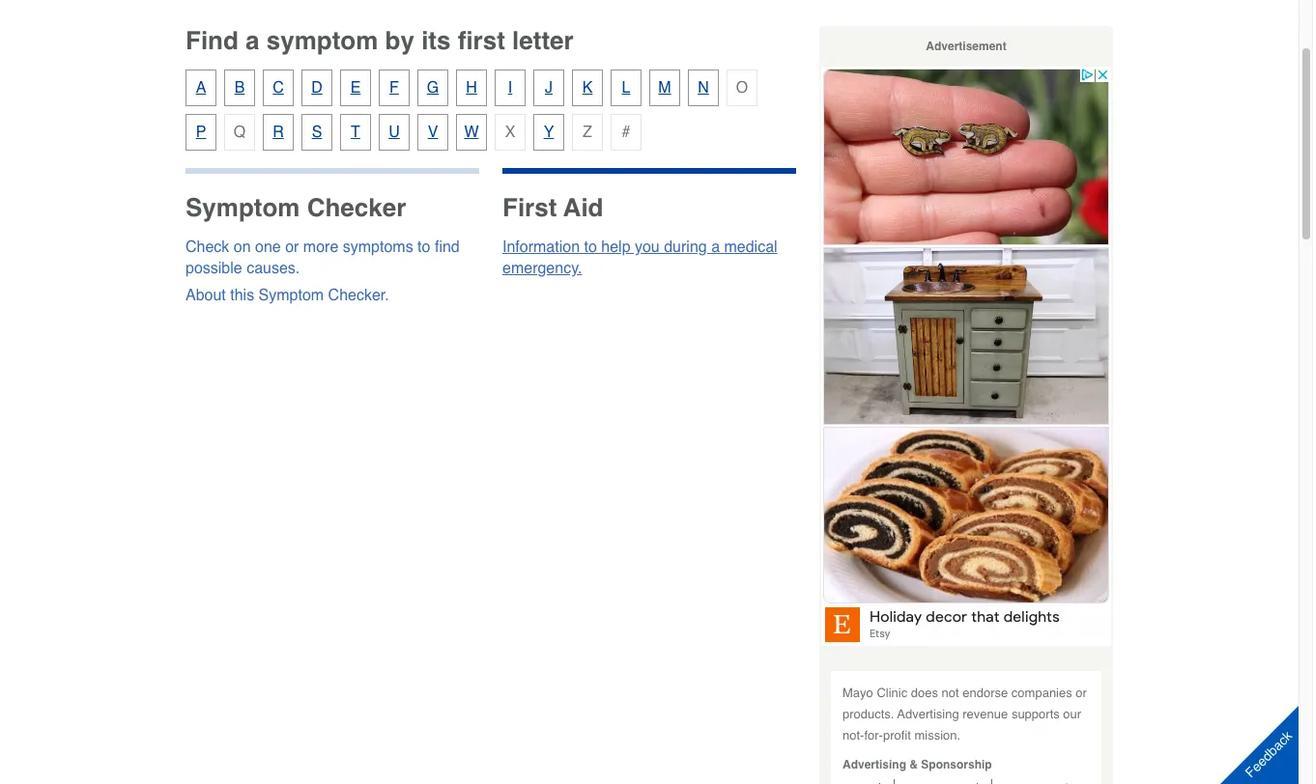 Task type: describe. For each thing, give the bounding box(es) containing it.
advertisement region
[[821, 67, 1111, 647]]

main content containing find a symptom by its first letter
[[186, 26, 796, 353]]

about this symptom checker. link
[[186, 287, 389, 304]]

information to help you during a medical emergency.
[[502, 239, 777, 277]]

companies
[[1011, 686, 1072, 700]]

h link
[[456, 70, 487, 106]]

r link
[[263, 114, 294, 151]]

t link
[[340, 114, 371, 151]]

causes.
[[247, 260, 300, 277]]

n link
[[688, 70, 719, 106]]

not
[[942, 686, 959, 700]]

help
[[601, 239, 630, 256]]

check on one or more symptoms to find possible causes. about this symptom checker.
[[186, 239, 460, 304]]

feedback
[[1242, 728, 1295, 781]]

sponsorship
[[921, 758, 992, 772]]

g link
[[417, 70, 448, 106]]

our
[[1063, 707, 1081, 722]]

&
[[909, 758, 918, 772]]

t
[[351, 124, 360, 141]]

products.
[[842, 707, 894, 722]]

does
[[911, 686, 938, 700]]

to inside check on one or more symptoms to find possible causes. about this symptom checker.
[[417, 239, 430, 256]]

u
[[389, 124, 400, 141]]

f link
[[379, 70, 410, 106]]

q
[[234, 124, 246, 141]]

w link
[[456, 114, 487, 151]]

c
[[273, 79, 284, 97]]

m link
[[649, 70, 680, 106]]

symptom checker
[[186, 193, 406, 222]]

o
[[736, 79, 748, 97]]

information
[[502, 239, 580, 256]]

first aid
[[502, 193, 603, 222]]

check on one or more symptoms to find possible causes. link
[[186, 239, 460, 277]]

supports
[[1011, 707, 1060, 722]]

not-
[[842, 728, 864, 743]]

you
[[635, 239, 660, 256]]

l
[[622, 79, 630, 97]]

v link
[[417, 114, 448, 151]]

a inside information to help you during a medical emergency.
[[711, 239, 720, 256]]

profit
[[883, 728, 911, 743]]

j
[[545, 79, 553, 97]]

mission.
[[914, 728, 960, 743]]

s link
[[301, 114, 332, 151]]

symptom
[[266, 26, 378, 55]]

revenue
[[963, 707, 1008, 722]]

#
[[622, 124, 630, 141]]

mayo clinic does not endorse companies or products. advertising revenue supports our not-for-profit mission.
[[842, 686, 1087, 743]]

i link
[[495, 70, 526, 106]]

n
[[698, 79, 709, 97]]

x
[[505, 124, 515, 141]]

mayo
[[842, 686, 873, 700]]



Task type: locate. For each thing, give the bounding box(es) containing it.
main content
[[186, 26, 796, 353]]

g
[[427, 79, 439, 97]]

on
[[234, 239, 251, 256]]

feedback button
[[1204, 690, 1313, 785]]

a link
[[186, 70, 216, 106]]

or inside the mayo clinic does not endorse companies or products. advertising revenue supports our not-for-profit mission.
[[1076, 686, 1087, 700]]

its
[[421, 26, 451, 55]]

i
[[508, 79, 512, 97]]

symptoms
[[343, 239, 413, 256]]

0 vertical spatial or
[[285, 239, 299, 256]]

0 horizontal spatial a
[[245, 26, 259, 55]]

1 vertical spatial symptom
[[259, 287, 324, 304]]

y link
[[533, 114, 564, 151]]

1 vertical spatial or
[[1076, 686, 1087, 700]]

or right one
[[285, 239, 299, 256]]

u link
[[379, 114, 410, 151]]

or up our
[[1076, 686, 1087, 700]]

about
[[186, 287, 226, 304]]

emergency.
[[502, 260, 582, 277]]

a
[[245, 26, 259, 55], [711, 239, 720, 256]]

r
[[273, 124, 284, 141]]

during
[[664, 239, 707, 256]]

p
[[196, 124, 206, 141]]

1 horizontal spatial or
[[1076, 686, 1087, 700]]

a right "find"
[[245, 26, 259, 55]]

find a symptom by its first letter
[[186, 26, 574, 55]]

to inside information to help you during a medical emergency.
[[584, 239, 597, 256]]

advertising
[[897, 707, 959, 722], [842, 758, 906, 772]]

symptom inside check on one or more symptoms to find possible causes. about this symptom checker.
[[259, 287, 324, 304]]

advertising down for-
[[842, 758, 906, 772]]

0 vertical spatial symptom
[[186, 193, 300, 222]]

to left find
[[417, 239, 430, 256]]

v
[[428, 124, 438, 141]]

check
[[186, 239, 229, 256]]

d link
[[301, 70, 332, 106]]

c link
[[263, 70, 294, 106]]

clinic
[[877, 686, 907, 700]]

p link
[[186, 114, 216, 151]]

find
[[186, 26, 239, 55]]

z
[[583, 124, 592, 141]]

one
[[255, 239, 281, 256]]

2 to from the left
[[584, 239, 597, 256]]

advertising down "does"
[[897, 707, 959, 722]]

more
[[303, 239, 338, 256]]

f
[[389, 79, 399, 97]]

1 to from the left
[[417, 239, 430, 256]]

by
[[385, 26, 414, 55]]

0 vertical spatial advertising
[[897, 707, 959, 722]]

aid
[[563, 193, 603, 222]]

e
[[350, 79, 361, 97]]

find
[[435, 239, 460, 256]]

k link
[[572, 70, 603, 106]]

advertisement
[[926, 40, 1006, 53]]

1 horizontal spatial a
[[711, 239, 720, 256]]

1 vertical spatial advertising
[[842, 758, 906, 772]]

checker.
[[328, 287, 389, 304]]

symptom up on
[[186, 193, 300, 222]]

1 horizontal spatial to
[[584, 239, 597, 256]]

d
[[311, 79, 322, 97]]

b link
[[224, 70, 255, 106]]

checker
[[307, 193, 406, 222]]

w
[[464, 124, 479, 141]]

to
[[417, 239, 430, 256], [584, 239, 597, 256]]

m
[[658, 79, 671, 97]]

a right during
[[711, 239, 720, 256]]

this
[[230, 287, 254, 304]]

e link
[[340, 70, 371, 106]]

1 vertical spatial a
[[711, 239, 720, 256]]

to left the help
[[584, 239, 597, 256]]

first
[[502, 193, 557, 222]]

l link
[[611, 70, 642, 106]]

j link
[[533, 70, 564, 106]]

or
[[285, 239, 299, 256], [1076, 686, 1087, 700]]

b
[[234, 79, 245, 97]]

k
[[582, 79, 593, 97]]

endorse
[[963, 686, 1008, 700]]

advertising inside the mayo clinic does not endorse companies or products. advertising revenue supports our not-for-profit mission.
[[897, 707, 959, 722]]

or inside check on one or more symptoms to find possible causes. about this symptom checker.
[[285, 239, 299, 256]]

letter
[[512, 26, 574, 55]]

medical
[[724, 239, 777, 256]]

0 vertical spatial a
[[245, 26, 259, 55]]

for-
[[864, 728, 883, 743]]

0 horizontal spatial or
[[285, 239, 299, 256]]

0 horizontal spatial to
[[417, 239, 430, 256]]

symptom
[[186, 193, 300, 222], [259, 287, 324, 304]]

a
[[196, 79, 206, 97]]

possible
[[186, 260, 242, 277]]

symptom down the causes.
[[259, 287, 324, 304]]

h
[[466, 79, 477, 97]]

s
[[312, 124, 322, 141]]

advertising & sponsorship
[[842, 758, 992, 772]]

y
[[544, 124, 554, 141]]

first
[[458, 26, 505, 55]]



Task type: vqa. For each thing, say whether or not it's contained in the screenshot.
the L
yes



